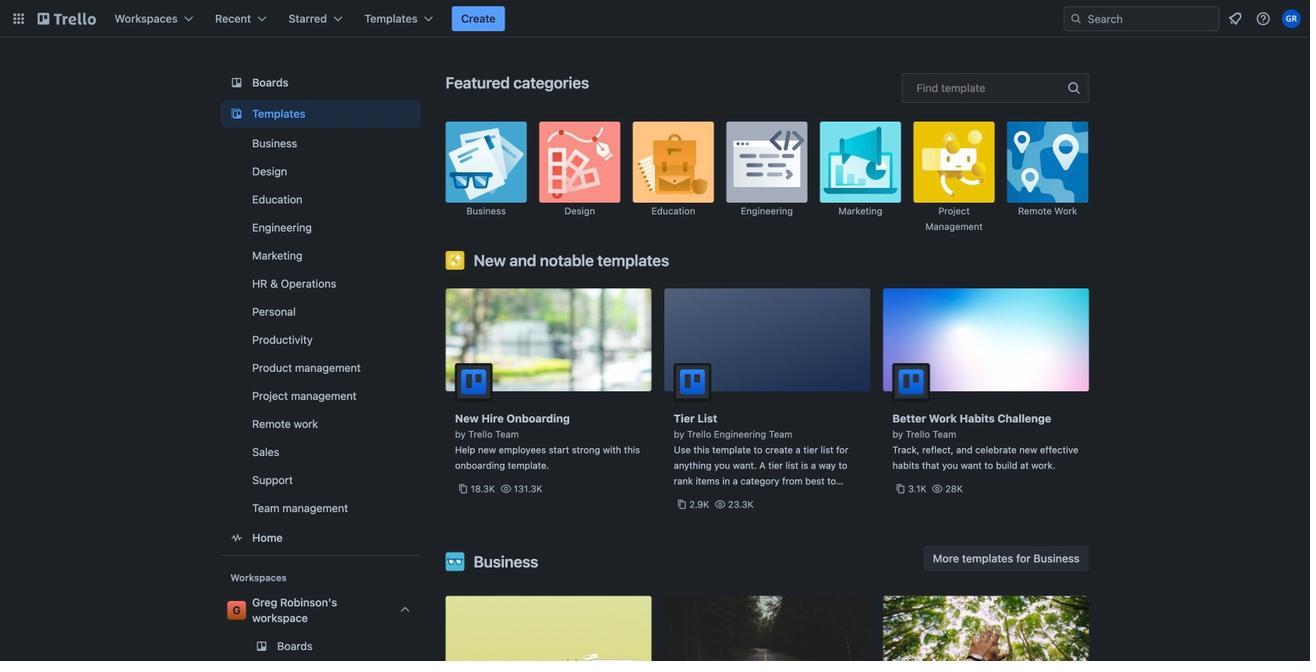 Task type: locate. For each thing, give the bounding box(es) containing it.
open information menu image
[[1256, 11, 1272, 27]]

Search field
[[1083, 8, 1219, 30]]

None field
[[902, 73, 1089, 103]]

remote work icon image
[[1007, 122, 1089, 203]]

trello team image
[[893, 364, 930, 401]]

greg robinson (gregrobinson96) image
[[1282, 9, 1301, 28]]

1 vertical spatial business icon image
[[446, 553, 465, 571]]

trello engineering team image
[[674, 364, 711, 401]]

business icon image
[[446, 122, 527, 203], [446, 553, 465, 571]]

trello team image
[[455, 364, 493, 401]]

education icon image
[[633, 122, 714, 203]]

design icon image
[[539, 122, 621, 203]]

2 business icon image from the top
[[446, 553, 465, 571]]

search image
[[1070, 12, 1083, 25]]

template board image
[[227, 105, 246, 123]]

board image
[[227, 73, 246, 92]]

0 vertical spatial business icon image
[[446, 122, 527, 203]]



Task type: describe. For each thing, give the bounding box(es) containing it.
home image
[[227, 529, 246, 548]]

engineering icon image
[[727, 122, 808, 203]]

back to home image
[[37, 6, 96, 31]]

project management icon image
[[914, 122, 995, 203]]

1 business icon image from the top
[[446, 122, 527, 203]]

0 notifications image
[[1226, 9, 1245, 28]]

marketing icon image
[[820, 122, 901, 203]]

primary element
[[0, 0, 1311, 37]]



Task type: vqa. For each thing, say whether or not it's contained in the screenshot.
post's jul
no



